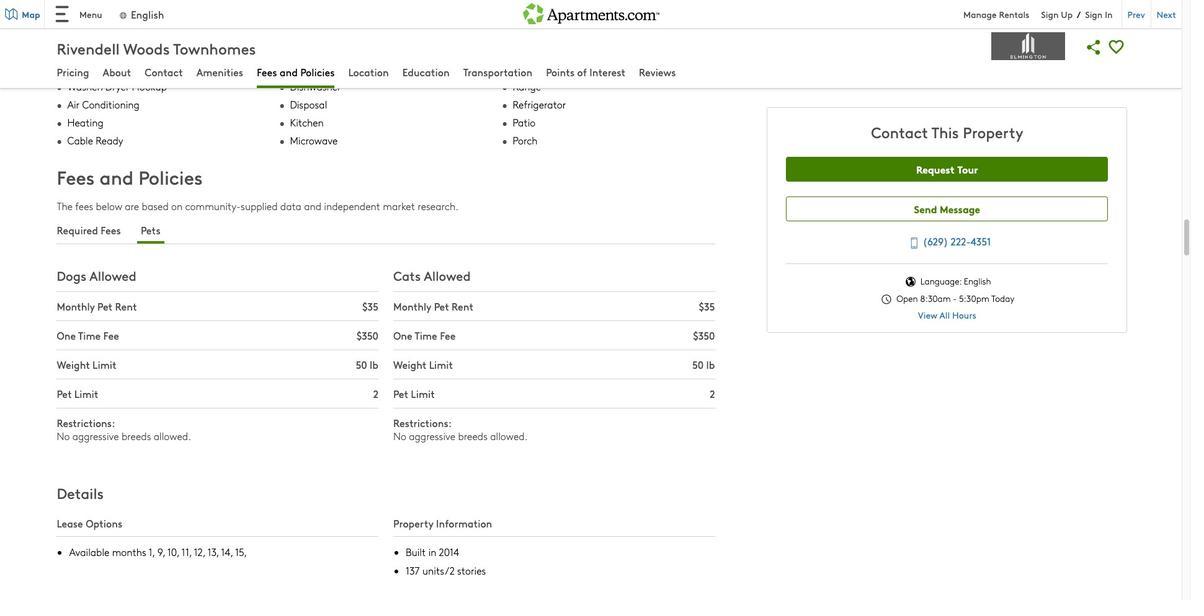 Task type: locate. For each thing, give the bounding box(es) containing it.
one down dogs
[[57, 329, 76, 343]]

2 50 lb from the left
[[693, 358, 715, 372]]

monthly pet rent for cats
[[393, 300, 474, 314]]

restrictions: no aggressive breeds allowed. for cats allowed
[[393, 417, 528, 443]]

weight
[[57, 358, 90, 372], [393, 358, 427, 372]]

2 one time fee from the left
[[393, 329, 456, 343]]

air
[[264, 24, 277, 37], [67, 98, 80, 111]]

1 $35 from the left
[[362, 300, 379, 314]]

monthly pet rent down cats allowed
[[393, 300, 474, 314]]

0 horizontal spatial sign
[[1041, 8, 1059, 20]]

0 vertical spatial conditioning
[[280, 24, 340, 37]]

hookup up the reviews
[[652, 24, 689, 37]]

1 weight from the left
[[57, 358, 90, 372]]

pet down the dogs allowed
[[97, 300, 112, 314]]

1 horizontal spatial fees and policies
[[257, 65, 335, 79]]

time for cats
[[415, 329, 437, 343]]

2 time from the left
[[415, 329, 437, 343]]

1 no from the left
[[57, 430, 70, 443]]

dishwasher inside tub/shower dishwasher disposal kitchen microwave
[[290, 80, 341, 93]]

policies up on
[[139, 164, 203, 190]]

washer/dryer down english link
[[103, 24, 168, 37]]

fees
[[75, 200, 93, 213]]

english up woods
[[131, 7, 164, 21]]

2 $350 from the left
[[693, 329, 715, 343]]

2 pet from the left
[[434, 300, 449, 314]]

monthly down dogs
[[57, 300, 95, 314]]

0 horizontal spatial limit
[[93, 358, 116, 372]]

1 horizontal spatial restrictions: no aggressive breeds allowed.
[[393, 417, 528, 443]]

1 horizontal spatial aggressive
[[409, 430, 456, 443]]

1 pet from the left
[[97, 300, 112, 314]]

0 horizontal spatial restrictions: no aggressive breeds allowed.
[[57, 417, 191, 443]]

0 horizontal spatial one time fee
[[57, 329, 119, 343]]

sign left up
[[1041, 8, 1059, 20]]

1 limit from the left
[[74, 387, 98, 401]]

property information
[[393, 517, 492, 531]]

aggressive
[[72, 430, 119, 443], [409, 430, 456, 443]]

education button
[[403, 65, 450, 81]]

1 time from the left
[[78, 329, 101, 343]]

1 horizontal spatial policies
[[300, 65, 335, 79]]

fees up fees
[[57, 164, 95, 190]]

oven
[[513, 62, 536, 75]]

monthly pet rent for dogs
[[57, 300, 137, 314]]

0 horizontal spatial pet
[[57, 387, 72, 401]]

allowed right cats
[[424, 267, 471, 284]]

0 horizontal spatial pet limit
[[57, 387, 98, 401]]

0 horizontal spatial pet
[[97, 300, 112, 314]]

prev
[[1128, 8, 1145, 20]]

built in 2014 137 units/2 stories
[[406, 546, 486, 578]]

1 weight limit from the left
[[57, 358, 116, 372]]

9,
[[157, 546, 165, 559]]

fee
[[103, 329, 119, 343], [440, 329, 456, 343]]

0 horizontal spatial 50 lb
[[356, 358, 379, 372]]

2 vertical spatial fees
[[101, 224, 121, 237]]

2 one from the left
[[393, 329, 413, 343]]

monthly
[[57, 300, 95, 314], [393, 300, 431, 314]]

conditioning up heating
[[82, 98, 140, 111]]

11,
[[182, 546, 192, 559]]

2 limit from the left
[[411, 387, 435, 401]]

rent
[[115, 300, 137, 314], [452, 300, 474, 314]]

pets
[[141, 224, 161, 237]]

0 horizontal spatial one
[[57, 329, 76, 343]]

and up below
[[100, 164, 134, 190]]

menu
[[79, 8, 102, 20]]

cable
[[67, 134, 93, 147]]

and
[[280, 65, 298, 79], [100, 164, 134, 190], [304, 200, 321, 213]]

1 pet limit from the left
[[57, 387, 98, 401]]

language: english
[[918, 276, 991, 287]]

points
[[546, 65, 575, 79]]

1 horizontal spatial fees
[[101, 224, 121, 237]]

1 vertical spatial hookup
[[132, 80, 167, 93]]

1 50 from the left
[[356, 358, 367, 372]]

0 horizontal spatial rent
[[115, 300, 137, 314]]

fees and policies up are
[[57, 164, 203, 190]]

woods
[[123, 38, 170, 58]]

monthly down cats
[[393, 300, 431, 314]]

2 aggressive from the left
[[409, 430, 456, 443]]

menu button
[[45, 0, 112, 29]]

1 limit from the left
[[93, 358, 116, 372]]

hookup right about button
[[132, 80, 167, 93]]

are
[[125, 200, 139, 213]]

kitchen
[[290, 116, 324, 129]]

1 horizontal spatial pet
[[393, 387, 408, 401]]

rent down cats allowed
[[452, 300, 474, 314]]

2 monthly pet rent from the left
[[393, 300, 474, 314]]

1 horizontal spatial allowed
[[424, 267, 471, 284]]

details
[[57, 484, 104, 503]]

property up built
[[393, 517, 434, 531]]

policies up disposal
[[300, 65, 335, 79]]

1 pet from the left
[[57, 387, 72, 401]]

1 horizontal spatial english
[[964, 276, 991, 287]]

(629) 222-4351 link
[[904, 233, 991, 252]]

1 horizontal spatial fee
[[440, 329, 456, 343]]

1 $350 from the left
[[357, 329, 379, 343]]

0 horizontal spatial air
[[67, 98, 80, 111]]

no for cats
[[393, 430, 406, 443]]

1 fee from the left
[[103, 329, 119, 343]]

2
[[373, 387, 379, 401], [710, 387, 715, 401]]

0 horizontal spatial no
[[57, 430, 70, 443]]

breeds
[[122, 430, 151, 443], [458, 430, 488, 443]]

0 horizontal spatial $350
[[357, 329, 379, 343]]

0 horizontal spatial time
[[78, 329, 101, 343]]

interest
[[590, 65, 626, 79]]

2 no from the left
[[393, 430, 406, 443]]

0 vertical spatial fees
[[257, 65, 277, 79]]

0 horizontal spatial conditioning
[[82, 98, 140, 111]]

1 vertical spatial contact
[[871, 122, 928, 142]]

2 sign from the left
[[1085, 8, 1103, 20]]

14,
[[221, 546, 233, 559]]

2 horizontal spatial and
[[304, 200, 321, 213]]

0 vertical spatial hookup
[[652, 24, 689, 37]]

required fees
[[57, 224, 121, 237]]

breeds for cats allowed
[[458, 430, 488, 443]]

all
[[940, 309, 950, 322]]

dishwasher down tub/shower at the top left
[[290, 80, 341, 93]]

weight limit
[[57, 358, 116, 372], [393, 358, 453, 372]]

0 horizontal spatial monthly
[[57, 300, 95, 314]]

1 horizontal spatial sign
[[1085, 8, 1103, 20]]

contact
[[145, 65, 183, 79], [871, 122, 928, 142]]

lb
[[370, 358, 379, 372], [707, 358, 715, 372]]

1 vertical spatial conditioning
[[82, 98, 140, 111]]

rent down the dogs allowed
[[115, 300, 137, 314]]

contact down rivendell woods townhomes
[[145, 65, 183, 79]]

1 horizontal spatial no
[[393, 430, 406, 443]]

1 horizontal spatial limit
[[411, 387, 435, 401]]

1 2 from the left
[[373, 387, 379, 401]]

allowed. for cats allowed
[[490, 430, 528, 443]]

weight limit for cats
[[393, 358, 453, 372]]

dishwasher up transportation
[[443, 24, 496, 37]]

contact left the this
[[871, 122, 928, 142]]

0 horizontal spatial english
[[131, 7, 164, 21]]

1 horizontal spatial rent
[[452, 300, 474, 314]]

1 allowed from the left
[[90, 267, 136, 284]]

0 vertical spatial policies
[[300, 65, 335, 79]]

1 horizontal spatial breeds
[[458, 430, 488, 443]]

1 aggressive from the left
[[72, 430, 119, 443]]

pets button
[[137, 224, 164, 237]]

conditioning up tub/shower at the top left
[[280, 24, 340, 37]]

time down the dogs allowed
[[78, 329, 101, 343]]

hookup
[[652, 24, 689, 37], [132, 80, 167, 93]]

apartments.com logo image
[[523, 0, 659, 24]]

1 rent from the left
[[115, 300, 137, 314]]

fees and policies
[[257, 65, 335, 79], [57, 164, 203, 190]]

allowed for cats allowed
[[424, 267, 471, 284]]

heating
[[67, 116, 103, 129]]

2 restrictions: from the left
[[393, 417, 452, 430]]

2 weight limit from the left
[[393, 358, 453, 372]]

property up tour at right
[[963, 122, 1024, 142]]

stories
[[457, 565, 486, 578]]

2 2 from the left
[[710, 387, 715, 401]]

0 horizontal spatial fee
[[103, 329, 119, 343]]

english
[[131, 7, 164, 21], [964, 276, 991, 287]]

2 allowed from the left
[[424, 267, 471, 284]]

air up fees and policies button
[[264, 24, 277, 37]]

allowed. for dogs allowed
[[154, 430, 191, 443]]

one time fee for dogs
[[57, 329, 119, 343]]

time for dogs
[[78, 329, 101, 343]]

1 vertical spatial and
[[100, 164, 134, 190]]

lb for cats allowed
[[707, 358, 715, 372]]

fees right amenities
[[257, 65, 277, 79]]

about
[[103, 65, 131, 79]]

one time fee down the dogs allowed
[[57, 329, 119, 343]]

2 rent from the left
[[452, 300, 474, 314]]

sign left in
[[1085, 8, 1103, 20]]

dogs allowed
[[57, 267, 136, 284]]

2 lb from the left
[[707, 358, 715, 372]]

fees inside button
[[257, 65, 277, 79]]

one down cats
[[393, 329, 413, 343]]

1 horizontal spatial restrictions:
[[393, 417, 452, 430]]

tour
[[958, 162, 978, 176]]

0 vertical spatial property
[[963, 122, 1024, 142]]

1 vertical spatial property
[[393, 517, 434, 531]]

next link
[[1151, 0, 1182, 29]]

0 horizontal spatial 2
[[373, 387, 379, 401]]

2 for cats allowed
[[710, 387, 715, 401]]

pet for cats
[[393, 387, 408, 401]]

english up 5:30pm
[[964, 276, 991, 287]]

of
[[577, 65, 587, 79]]

1 restrictions: from the left
[[57, 417, 115, 430]]

0 horizontal spatial breeds
[[122, 430, 151, 443]]

50 for cats allowed
[[693, 358, 704, 372]]

1 monthly pet rent from the left
[[57, 300, 137, 314]]

0 horizontal spatial allowed.
[[154, 430, 191, 443]]

fees and policies up disposal
[[257, 65, 335, 79]]

2 weight from the left
[[393, 358, 427, 372]]

fees inside media 'tab list'
[[101, 224, 121, 237]]

2 fee from the left
[[440, 329, 456, 343]]

1 lb from the left
[[370, 358, 379, 372]]

1 horizontal spatial monthly
[[393, 300, 431, 314]]

1 horizontal spatial conditioning
[[280, 24, 340, 37]]

send message button
[[786, 197, 1109, 222]]

1 horizontal spatial contact
[[871, 122, 928, 142]]

0 vertical spatial english
[[131, 7, 164, 21]]

0 horizontal spatial lb
[[370, 358, 379, 372]]

1 horizontal spatial allowed.
[[490, 430, 528, 443]]

2 pet from the left
[[393, 387, 408, 401]]

1 horizontal spatial time
[[415, 329, 437, 343]]

community-
[[185, 200, 241, 213]]

2 monthly from the left
[[393, 300, 431, 314]]

1 horizontal spatial one
[[393, 329, 413, 343]]

1 one from the left
[[57, 329, 76, 343]]

0 vertical spatial and
[[280, 65, 298, 79]]

restrictions: no aggressive breeds allowed.
[[57, 417, 191, 443], [393, 417, 528, 443]]

lb for dogs allowed
[[370, 358, 379, 372]]

0 horizontal spatial $35
[[362, 300, 379, 314]]

2 allowed. from the left
[[490, 430, 528, 443]]

1 horizontal spatial 50
[[693, 358, 704, 372]]

0 horizontal spatial policies
[[139, 164, 203, 190]]

one time fee down cats allowed
[[393, 329, 456, 343]]

0 vertical spatial dishwasher
[[443, 24, 496, 37]]

0 horizontal spatial aggressive
[[72, 430, 119, 443]]

1 horizontal spatial one time fee
[[393, 329, 456, 343]]

$350
[[357, 329, 379, 343], [693, 329, 715, 343]]

in
[[1105, 8, 1113, 20]]

restrictions: for dogs
[[57, 417, 115, 430]]

1 horizontal spatial $35
[[699, 300, 715, 314]]

on
[[171, 200, 183, 213]]

1 horizontal spatial pet limit
[[393, 387, 435, 401]]

conditioning inside the washer/dryer washer/dryer hookup air conditioning heating cable ready
[[82, 98, 140, 111]]

2 50 from the left
[[693, 358, 704, 372]]

time
[[78, 329, 101, 343], [415, 329, 437, 343]]

0 horizontal spatial allowed
[[90, 267, 136, 284]]

1 vertical spatial air
[[67, 98, 80, 111]]

air up heating
[[67, 98, 80, 111]]

1 horizontal spatial lb
[[707, 358, 715, 372]]

limit for cats
[[411, 387, 435, 401]]

limit for cats
[[429, 358, 453, 372]]

$350 for dogs allowed
[[357, 329, 379, 343]]

0 horizontal spatial monthly pet rent
[[57, 300, 137, 314]]

one for cats allowed
[[393, 329, 413, 343]]

50 lb for cats allowed
[[693, 358, 715, 372]]

1 horizontal spatial dishwasher
[[443, 24, 496, 37]]

no for dogs
[[57, 430, 70, 443]]

time down cats allowed
[[415, 329, 437, 343]]

fees down below
[[101, 224, 121, 237]]

1 vertical spatial fees
[[57, 164, 95, 190]]

1 horizontal spatial 2
[[710, 387, 715, 401]]

2 pet limit from the left
[[393, 387, 435, 401]]

1 restrictions: no aggressive breeds allowed. from the left
[[57, 417, 191, 443]]

fees
[[257, 65, 277, 79], [57, 164, 95, 190], [101, 224, 121, 237]]

contact for contact button
[[145, 65, 183, 79]]

1 allowed. from the left
[[154, 430, 191, 443]]

1 horizontal spatial monthly pet rent
[[393, 300, 474, 314]]

2 vertical spatial and
[[304, 200, 321, 213]]

1 vertical spatial fees and policies
[[57, 164, 203, 190]]

sign in link
[[1085, 8, 1113, 20]]

1 breeds from the left
[[122, 430, 151, 443]]

rent for dogs allowed
[[115, 300, 137, 314]]

1 horizontal spatial $350
[[693, 329, 715, 343]]

washer/dryer up interest
[[585, 24, 650, 37]]

0 vertical spatial air
[[264, 24, 277, 37]]

and up disposal
[[280, 65, 298, 79]]

2 $35 from the left
[[699, 300, 715, 314]]

allowed right dogs
[[90, 267, 136, 284]]

1 horizontal spatial air
[[264, 24, 277, 37]]

1 monthly from the left
[[57, 300, 95, 314]]

0 horizontal spatial limit
[[74, 387, 98, 401]]

pet for cats
[[434, 300, 449, 314]]

restrictions: for cats
[[393, 417, 452, 430]]

0 horizontal spatial dishwasher
[[290, 80, 341, 93]]

the
[[57, 200, 73, 213]]

2 limit from the left
[[429, 358, 453, 372]]

points of interest
[[546, 65, 626, 79]]

air inside the washer/dryer washer/dryer hookup air conditioning heating cable ready
[[67, 98, 80, 111]]

$35 for dogs allowed
[[362, 300, 379, 314]]

1 horizontal spatial weight
[[393, 358, 427, 372]]

1 horizontal spatial 50 lb
[[693, 358, 715, 372]]

0 horizontal spatial hookup
[[132, 80, 167, 93]]

washer/dryer for washer/dryer washer/dryer hookup air conditioning heating cable ready
[[67, 62, 129, 75]]

up
[[1061, 8, 1073, 20]]

0 horizontal spatial contact
[[145, 65, 183, 79]]

monthly pet rent down the dogs allowed
[[57, 300, 137, 314]]

months
[[112, 546, 146, 559]]

1 horizontal spatial weight limit
[[393, 358, 453, 372]]

units/2
[[423, 565, 455, 578]]

1 horizontal spatial pet
[[434, 300, 449, 314]]

0 horizontal spatial property
[[393, 517, 434, 531]]

1 50 lb from the left
[[356, 358, 379, 372]]

map
[[22, 8, 40, 20]]

50
[[356, 358, 367, 372], [693, 358, 704, 372]]

2 breeds from the left
[[458, 430, 488, 443]]

one time fee
[[57, 329, 119, 343], [393, 329, 456, 343]]

and right data
[[304, 200, 321, 213]]

allowed for dogs allowed
[[90, 267, 136, 284]]

1 horizontal spatial hookup
[[652, 24, 689, 37]]

washer/dryer down about
[[67, 80, 129, 93]]

pricing
[[57, 65, 89, 79]]

0 horizontal spatial weight
[[57, 358, 90, 372]]

pet down cats allowed
[[434, 300, 449, 314]]

points of interest button
[[546, 65, 626, 81]]

0 vertical spatial fees and policies
[[257, 65, 335, 79]]

allowed
[[90, 267, 136, 284], [424, 267, 471, 284]]

required fees button
[[57, 224, 125, 237]]

washer/dryer for washer/dryer hookup
[[585, 24, 650, 37]]

2 restrictions: no aggressive breeds allowed. from the left
[[393, 417, 528, 443]]

2 horizontal spatial fees
[[257, 65, 277, 79]]

0 vertical spatial contact
[[145, 65, 183, 79]]

1 horizontal spatial and
[[280, 65, 298, 79]]

4351
[[971, 235, 991, 248]]

1 one time fee from the left
[[57, 329, 119, 343]]

request tour
[[916, 162, 978, 176]]

washer/dryer down rivendell in the top of the page
[[67, 62, 129, 75]]

1 horizontal spatial property
[[963, 122, 1024, 142]]

1 horizontal spatial limit
[[429, 358, 453, 372]]



Task type: describe. For each thing, give the bounding box(es) containing it.
one time fee for cats
[[393, 329, 456, 343]]

(629) 222-4351
[[923, 235, 991, 248]]

and inside fees and policies button
[[280, 65, 298, 79]]

monthly for dogs
[[57, 300, 95, 314]]

fee for dogs allowed
[[103, 329, 119, 343]]

reviews
[[639, 65, 676, 79]]

rivendell woods townhomes
[[57, 38, 256, 58]]

fee for cats allowed
[[440, 329, 456, 343]]

map link
[[0, 0, 45, 29]]

range
[[513, 80, 541, 93]]

0 horizontal spatial fees and policies
[[57, 164, 203, 190]]

based
[[142, 200, 169, 213]]

property management company logo image
[[991, 32, 1066, 60]]

/
[[1077, 8, 1081, 20]]

pet for dogs
[[97, 300, 112, 314]]

reviews button
[[639, 65, 676, 81]]

location
[[348, 65, 389, 79]]

pet limit for dogs
[[57, 387, 98, 401]]

next
[[1157, 8, 1177, 20]]

send message
[[914, 201, 981, 216]]

aggressive for dogs
[[72, 430, 119, 443]]

transportation button
[[463, 65, 533, 81]]

patio
[[513, 116, 536, 129]]

research.
[[418, 200, 459, 213]]

view all hours
[[918, 309, 977, 322]]

market
[[383, 200, 415, 213]]

refrigerator
[[513, 98, 566, 111]]

50 for dogs allowed
[[356, 358, 367, 372]]

15,
[[235, 546, 247, 559]]

1 vertical spatial english
[[964, 276, 991, 287]]

request tour button
[[786, 157, 1109, 182]]

contact button
[[145, 65, 183, 81]]

media tab list
[[57, 223, 715, 245]]

language:
[[921, 276, 962, 287]]

microwave
[[290, 134, 338, 147]]

options
[[86, 517, 122, 531]]

tub/shower dishwasher disposal kitchen microwave
[[290, 62, 343, 147]]

1 sign from the left
[[1041, 8, 1059, 20]]

washer/dryer hookup
[[585, 24, 689, 37]]

amenities
[[196, 65, 243, 79]]

request
[[916, 162, 955, 176]]

50 lb for dogs allowed
[[356, 358, 379, 372]]

10,
[[167, 546, 179, 559]]

hookup inside the washer/dryer washer/dryer hookup air conditioning heating cable ready
[[132, 80, 167, 93]]

the fees below are based on community-supplied data and independent market research.
[[57, 200, 459, 213]]

contact for contact this property
[[871, 122, 928, 142]]

weight for cats
[[393, 358, 427, 372]]

rivendell
[[57, 38, 120, 58]]

open
[[897, 293, 918, 305]]

supplied
[[241, 200, 278, 213]]

share listing image
[[1083, 36, 1105, 58]]

2 for dogs allowed
[[373, 387, 379, 401]]

view
[[918, 309, 938, 322]]

limit for dogs
[[93, 358, 116, 372]]

education
[[403, 65, 450, 79]]

washer/dryer for washer/dryer
[[103, 24, 168, 37]]

cats allowed
[[393, 267, 471, 284]]

dogs
[[57, 267, 86, 284]]

built
[[406, 546, 426, 559]]

0 horizontal spatial and
[[100, 164, 134, 190]]

pet limit for cats
[[393, 387, 435, 401]]

5:30pm
[[959, 293, 990, 305]]

hours
[[953, 309, 977, 322]]

available
[[69, 546, 109, 559]]

222-
[[951, 235, 971, 248]]

open 8:30am - 5:30pm today
[[895, 293, 1015, 305]]

aggressive for cats
[[409, 430, 456, 443]]

information
[[436, 517, 492, 531]]

weight for dogs
[[57, 358, 90, 372]]

policies inside button
[[300, 65, 335, 79]]

transportation
[[463, 65, 533, 79]]

this
[[932, 122, 959, 142]]

ready
[[96, 134, 123, 147]]

lease options
[[57, 517, 122, 531]]

restrictions: no aggressive breeds allowed. for dogs allowed
[[57, 417, 191, 443]]

today
[[992, 293, 1015, 305]]

below
[[96, 200, 122, 213]]

manage rentals sign up / sign in
[[964, 8, 1113, 20]]

rentals
[[999, 8, 1030, 20]]

13,
[[208, 546, 219, 559]]

weight limit for dogs
[[57, 358, 116, 372]]

washer/dryer washer/dryer hookup air conditioning heating cable ready
[[67, 62, 167, 147]]

1,
[[149, 546, 155, 559]]

$35 for cats allowed
[[699, 300, 715, 314]]

cats
[[393, 267, 421, 284]]

data
[[280, 200, 302, 213]]

limit for dogs
[[74, 387, 98, 401]]

location button
[[348, 65, 389, 81]]

fees and policies button
[[257, 65, 335, 81]]

12,
[[194, 546, 205, 559]]

in
[[429, 546, 437, 559]]

required
[[57, 224, 98, 237]]

1 vertical spatial policies
[[139, 164, 203, 190]]

about button
[[103, 65, 131, 81]]

pricing button
[[57, 65, 89, 81]]

oven range refrigerator patio porch
[[513, 62, 566, 147]]

breeds for dogs allowed
[[122, 430, 151, 443]]

0 horizontal spatial fees
[[57, 164, 95, 190]]

manage
[[964, 8, 997, 20]]

$350 for cats allowed
[[693, 329, 715, 343]]

manage rentals link
[[964, 8, 1041, 20]]

send
[[914, 201, 937, 216]]

pet for dogs
[[57, 387, 72, 401]]

disposal
[[290, 98, 327, 111]]

rent for cats allowed
[[452, 300, 474, 314]]

one for dogs allowed
[[57, 329, 76, 343]]

lease
[[57, 517, 83, 531]]

-
[[953, 293, 957, 305]]

english link
[[118, 7, 164, 21]]

townhomes
[[173, 38, 256, 58]]

monthly for cats
[[393, 300, 431, 314]]



Task type: vqa. For each thing, say whether or not it's contained in the screenshot.
At
no



